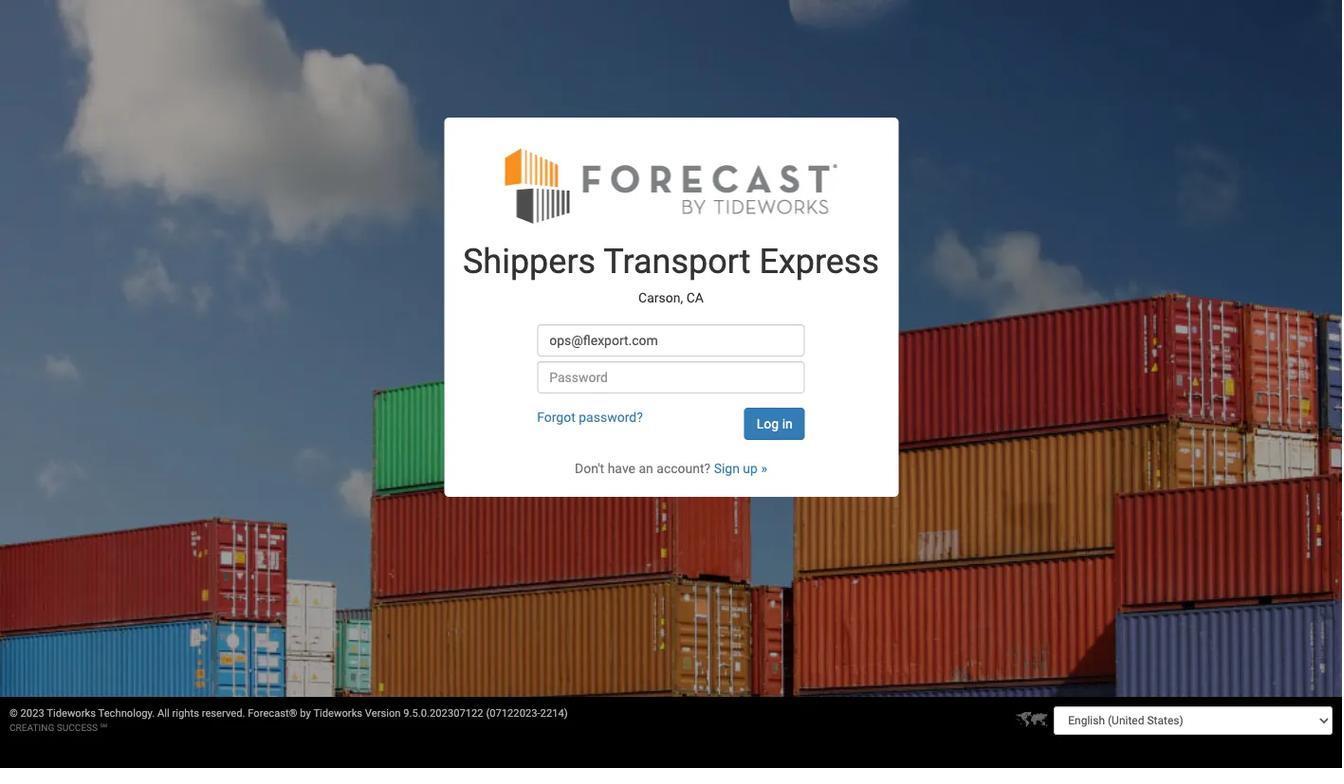 Task type: describe. For each thing, give the bounding box(es) containing it.
»
[[761, 461, 767, 476]]

1 tideworks from the left
[[47, 708, 96, 720]]

creating
[[9, 723, 54, 733]]

ca
[[686, 290, 704, 305]]

version
[[365, 708, 401, 720]]

sign
[[714, 461, 740, 476]]

carson,
[[638, 290, 683, 305]]

technology.
[[98, 708, 155, 720]]

Email or username text field
[[537, 324, 805, 357]]

2 tideworks from the left
[[313, 708, 362, 720]]

account?
[[657, 461, 711, 476]]

by
[[300, 708, 311, 720]]

©
[[9, 708, 18, 720]]

in
[[782, 416, 793, 432]]

© 2023 tideworks technology. all rights reserved. forecast® by tideworks version 9.5.0.202307122 (07122023-2214) creating success ℠
[[9, 708, 568, 733]]

forecast® by tideworks image
[[505, 146, 837, 225]]

an
[[639, 461, 653, 476]]

don't
[[575, 461, 604, 476]]

forgot password? log in
[[537, 410, 793, 432]]

forecast®
[[248, 708, 297, 720]]

℠
[[100, 723, 107, 733]]

2023
[[20, 708, 44, 720]]

all
[[157, 708, 170, 720]]



Task type: locate. For each thing, give the bounding box(es) containing it.
don't have an account? sign up »
[[575, 461, 767, 476]]

log
[[757, 416, 779, 432]]

sign up » link
[[714, 461, 767, 476]]

(07122023-
[[486, 708, 540, 720]]

tideworks right by
[[313, 708, 362, 720]]

transport
[[604, 242, 751, 282]]

rights
[[172, 708, 199, 720]]

shippers
[[463, 242, 596, 282]]

9.5.0.202307122
[[403, 708, 483, 720]]

forgot password? link
[[537, 410, 643, 425]]

up
[[743, 461, 758, 476]]

express
[[759, 242, 879, 282]]

tideworks up success
[[47, 708, 96, 720]]

tideworks
[[47, 708, 96, 720], [313, 708, 362, 720]]

1 horizontal spatial tideworks
[[313, 708, 362, 720]]

forgot
[[537, 410, 575, 425]]

Password password field
[[537, 361, 805, 394]]

shippers transport express carson, ca
[[463, 242, 879, 305]]

reserved.
[[202, 708, 245, 720]]

log in button
[[744, 408, 805, 440]]

2214)
[[540, 708, 568, 720]]

0 horizontal spatial tideworks
[[47, 708, 96, 720]]

success
[[57, 723, 98, 733]]

password?
[[579, 410, 643, 425]]

have
[[608, 461, 635, 476]]



